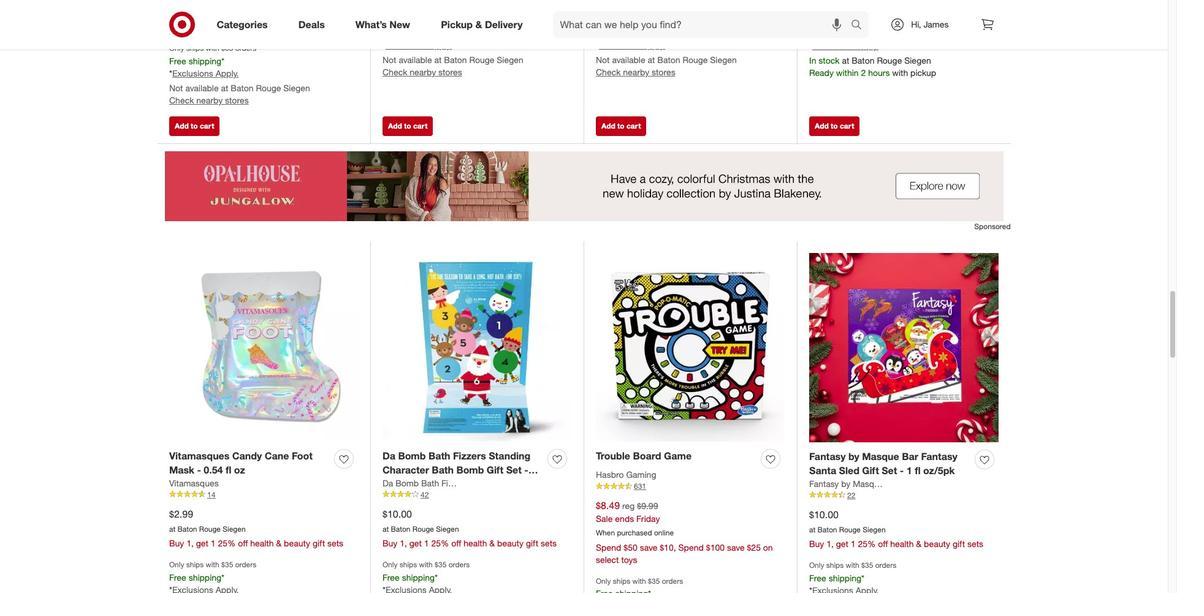 Task type: describe. For each thing, give the bounding box(es) containing it.
add to cart button for the left check nearby stores button
[[169, 116, 220, 136]]

off for fl
[[238, 539, 248, 549]]

$8.49 reg $9.99 sale ends friday when purchased online spend $50 save $10, spend $100 save $25 on select toys
[[596, 500, 773, 566]]

beauty for da bomb bath fizzers standing character bath bomb gift set - 5oz/6ct
[[498, 539, 524, 549]]

$50 inside spend $50 save $10, spend $100 save $25 on select toys
[[197, 9, 211, 20]]

2 horizontal spatial available
[[613, 55, 646, 65]]

deals link
[[288, 11, 340, 38]]

vitamasques candy cane foot mask - 0.54 fl oz link
[[169, 450, 329, 478]]

da for da bomb bath fizzers standing character bath bomb gift set - 5oz/6ct
[[383, 450, 396, 463]]

sets for vitamasques candy cane foot mask - 0.54 fl oz
[[328, 539, 344, 549]]

delivery
[[485, 18, 523, 30]]

2 horizontal spatial check
[[596, 67, 621, 77]]

1 add to cart from the left
[[175, 121, 214, 131]]

$10.00 for da bomb bath fizzers standing character bath bomb gift set - 5oz/6ct
[[383, 508, 412, 521]]

get for santa
[[837, 540, 849, 550]]

standing
[[489, 450, 531, 463]]

1, for da bomb bath fizzers standing character bath bomb gift set - 5oz/6ct
[[400, 539, 407, 549]]

game
[[665, 450, 692, 463]]

$25 inside spend $50 save $10, spend $100 save $25 on select toys
[[321, 9, 334, 20]]

bath for da bomb bath fizzers standing character bath bomb gift set - 5oz/6ct
[[429, 450, 451, 463]]

gift for vitamasques candy cane foot mask - 0.54 fl oz
[[313, 539, 325, 549]]

get for character
[[410, 539, 422, 549]]

at inside only ships with $35 orders free shipping * exclusions apply. not available at baton rouge siegen check nearby stores
[[435, 55, 442, 65]]

add to cart button for the middle check nearby stores button
[[383, 116, 433, 136]]

toys inside spend $50 save $10, spend $100 save $25 on select toys
[[195, 22, 211, 32]]

only inside only ships with $35 orders free shipping * exclusions apply. not available at baton rouge siegen check nearby stores
[[383, 15, 398, 25]]

on inside $8.49 reg $9.99 sale ends friday when purchased online spend $50 save $10, spend $100 save $25 on select toys
[[764, 543, 773, 553]]

only inside the only ships with $35 orders free shipping * * exclusions apply. in stock at  baton rouge siegen ready within 2 hours with pickup
[[810, 16, 825, 25]]

trouble
[[596, 450, 631, 463]]

james
[[924, 19, 949, 29]]

2 horizontal spatial check nearby stores button
[[596, 66, 676, 79]]

22 link
[[810, 491, 999, 501]]

sponsored
[[975, 222, 1011, 231]]

off for bomb
[[452, 539, 462, 549]]

what's new
[[356, 18, 411, 30]]

buy for vitamasques candy cane foot mask - 0.54 fl oz
[[169, 539, 184, 549]]

$9.99
[[638, 501, 659, 512]]

nearby inside only ships with $35 orders free shipping * exclusions apply. not available at baton rouge siegen check nearby stores
[[410, 67, 436, 77]]

pickup
[[911, 68, 937, 78]]

- inside da bomb bath fizzers standing character bath bomb gift set - 5oz/6ct
[[525, 464, 529, 477]]

1 for da bomb bath fizzers standing character bath bomb gift set - 5oz/6ct
[[424, 539, 429, 549]]

board
[[633, 450, 662, 463]]

42
[[421, 491, 429, 500]]

1 for fantasy by masque bar fantasy santa sled gift set - 1 fl oz/5pk
[[851, 540, 856, 550]]

beauty for vitamasques candy cane foot mask - 0.54 fl oz
[[284, 539, 310, 549]]

14 link
[[169, 490, 358, 501]]

fantasy by masque bar fantasy santa sled gift set - 1 fl oz/5pk
[[810, 451, 958, 477]]

1 vertical spatial bath
[[432, 464, 454, 477]]

stock
[[819, 55, 840, 66]]

0 horizontal spatial only ships with $35 orders free shipping * * exclusions apply. not available at baton rouge siegen check nearby stores
[[169, 44, 310, 106]]

fl inside vitamasques candy cane foot mask - 0.54 fl oz
[[226, 464, 232, 477]]

only ships with $35 orders free shipping * exclusions apply. not available at baton rouge siegen check nearby stores
[[383, 15, 524, 77]]

siegen inside only ships with $35 orders free shipping * exclusions apply. not available at baton rouge siegen check nearby stores
[[497, 55, 524, 65]]

online
[[655, 529, 674, 538]]

1 add from the left
[[175, 121, 189, 131]]

4 add from the left
[[815, 121, 829, 131]]

only ships with $35 orders for 0.54
[[169, 561, 257, 570]]

da bomb bath fizzers standing character bath bomb gift set - 5oz/6ct link
[[383, 450, 543, 491]]

ends
[[616, 514, 635, 525]]

nearby for the left check nearby stores button
[[197, 95, 223, 106]]

1, for vitamasques candy cane foot mask - 0.54 fl oz
[[187, 539, 194, 549]]

free inside only ships with $35 orders free shipping * exclusions apply. not available at baton rouge siegen check nearby stores
[[383, 27, 400, 38]]

bomb for da bomb bath fizzers
[[396, 478, 419, 489]]

4 add to cart button from the left
[[810, 116, 860, 136]]

cane
[[265, 450, 289, 463]]

mask
[[169, 464, 194, 477]]

ready
[[810, 68, 834, 78]]

friday
[[637, 514, 660, 525]]

deals
[[299, 18, 325, 30]]

$35 inside the only ships with $35 orders free shipping * * exclusions apply. in stock at  baton rouge siegen ready within 2 hours with pickup
[[862, 16, 874, 25]]

2 cart from the left
[[413, 121, 428, 131]]

categories link
[[206, 11, 283, 38]]

exclusions inside the only ships with $35 orders free shipping * * exclusions apply. in stock at  baton rouge siegen ready within 2 hours with pickup
[[813, 41, 854, 51]]

pickup & delivery link
[[431, 11, 538, 38]]

14
[[207, 491, 216, 500]]

$35 inside only ships with $35 orders free shipping * exclusions apply. not available at baton rouge siegen check nearby stores
[[435, 15, 447, 25]]

on inside spend $50 save $10, spend $100 save $25 on select toys
[[337, 9, 346, 20]]

siegen inside $2.99 at baton rouge siegen buy 1, get 1 25% off health & beauty gift sets
[[223, 525, 246, 534]]

what's new link
[[345, 11, 426, 38]]

1 for vitamasques candy cane foot mask - 0.54 fl oz
[[211, 539, 216, 549]]

$25 inside $8.49 reg $9.99 sale ends friday when purchased online spend $50 save $10, spend $100 save $25 on select toys
[[748, 543, 761, 553]]

3 add to cart from the left
[[602, 121, 641, 131]]

hi,
[[912, 19, 922, 29]]

pickup
[[441, 18, 473, 30]]

vitamasques for vitamasques candy cane foot mask - 0.54 fl oz
[[169, 450, 230, 463]]

$8.49
[[596, 500, 620, 512]]

2 horizontal spatial stores
[[652, 67, 676, 77]]

ships inside the only ships with $35 orders free shipping * * exclusions apply. in stock at  baton rouge siegen ready within 2 hours with pickup
[[827, 16, 844, 25]]

advertisement region
[[157, 151, 1011, 221]]

sled
[[840, 465, 860, 477]]

apply. inside only ships with $35 orders free shipping * exclusions apply. not available at baton rouge siegen check nearby stores
[[429, 40, 452, 50]]

search button
[[846, 11, 876, 40]]

da bomb bath fizzers link
[[383, 478, 469, 490]]

when
[[596, 529, 615, 538]]

2 add from the left
[[388, 121, 402, 131]]

at inside the only ships with $35 orders free shipping * * exclusions apply. in stock at  baton rouge siegen ready within 2 hours with pickup
[[843, 55, 850, 66]]

add to cart button for right check nearby stores button
[[596, 116, 647, 136]]

categories
[[217, 18, 268, 30]]

gaming
[[627, 470, 657, 480]]

to for the middle check nearby stores button
[[404, 121, 411, 131]]

0 horizontal spatial available
[[186, 83, 219, 93]]

4 cart from the left
[[841, 121, 855, 131]]

trouble board game link
[[596, 450, 692, 464]]

0 horizontal spatial stores
[[225, 95, 249, 106]]

at inside $2.99 at baton rouge siegen buy 1, get 1 25% off health & beauty gift sets
[[169, 525, 176, 534]]

25% for sled
[[859, 540, 876, 550]]

1 inside fantasy by masque bar fantasy santa sled gift set - 1 fl oz/5pk
[[907, 465, 913, 477]]

vitamasques candy cane foot mask - 0.54 fl oz
[[169, 450, 313, 477]]

toys inside $8.49 reg $9.99 sale ends friday when purchased online spend $50 save $10, spend $100 save $25 on select toys
[[622, 555, 638, 566]]

gift for fantasy by masque bar fantasy santa sled gift set - 1 fl oz/5pk
[[953, 540, 966, 550]]

stores inside only ships with $35 orders free shipping * exclusions apply. not available at baton rouge siegen check nearby stores
[[439, 67, 462, 77]]

* inside only ships with $35 orders free shipping * exclusions apply. not available at baton rouge siegen check nearby stores
[[383, 40, 386, 50]]

rouge inside $2.99 at baton rouge siegen buy 1, get 1 25% off health & beauty gift sets
[[199, 525, 221, 534]]

what's
[[356, 18, 387, 30]]

hasbro gaming
[[596, 470, 657, 480]]

42 link
[[383, 490, 572, 501]]

25% for 0.54
[[218, 539, 236, 549]]

0 horizontal spatial check nearby stores button
[[169, 95, 249, 107]]

baton inside only ships with $35 orders free shipping * exclusions apply. not available at baton rouge siegen check nearby stores
[[444, 55, 467, 65]]

in
[[810, 55, 817, 66]]

fantasy by masque bar fantasy santa sled gift set - 1 fl oz/5pk link
[[810, 450, 971, 478]]

bomb for da bomb bath fizzers standing character bath bomb gift set - 5oz/6ct
[[398, 450, 426, 463]]

ships inside only ships with $35 orders free shipping * exclusions apply. not available at baton rouge siegen check nearby stores
[[400, 15, 417, 25]]

only ships with $35 orders for sled
[[810, 562, 897, 571]]

$100 inside $8.49 reg $9.99 sale ends friday when purchased online spend $50 save $10, spend $100 save $25 on select toys
[[707, 543, 725, 553]]

hi, james
[[912, 19, 949, 29]]

reg
[[623, 501, 635, 512]]

2
[[862, 68, 866, 78]]

hours
[[869, 68, 891, 78]]

shipping inside the only ships with $35 orders free shipping * * exclusions apply. in stock at  baton rouge siegen ready within 2 hours with pickup
[[829, 28, 862, 38]]

apply. down "what can we help you find? suggestions appear below" search box
[[643, 40, 666, 50]]

631
[[634, 482, 647, 491]]



Task type: vqa. For each thing, say whether or not it's contained in the screenshot.


Task type: locate. For each thing, give the bounding box(es) containing it.
0 vertical spatial $10,
[[233, 9, 249, 20]]

free shipping * for da bomb bath fizzers standing character bath bomb gift set - 5oz/6ct
[[383, 573, 438, 583]]

masque inside fantasy by masque bar fantasy santa sled gift set - 1 fl oz/5pk
[[863, 451, 900, 463]]

fl left oz
[[226, 464, 232, 477]]

set up 22 link
[[882, 465, 898, 477]]

add to cart
[[175, 121, 214, 131], [388, 121, 428, 131], [602, 121, 641, 131], [815, 121, 855, 131]]

fantasy by masque bar link
[[810, 478, 900, 491]]

1 vertical spatial by
[[842, 479, 851, 489]]

2 vitamasques from the top
[[169, 478, 219, 489]]

What can we help you find? suggestions appear below search field
[[553, 11, 855, 38]]

bar for fantasy by masque bar fantasy santa sled gift set - 1 fl oz/5pk
[[903, 451, 919, 463]]

2 horizontal spatial sets
[[968, 540, 984, 550]]

0 vertical spatial bar
[[903, 451, 919, 463]]

health down 14 'link' at the bottom left of page
[[250, 539, 274, 549]]

health
[[250, 539, 274, 549], [464, 539, 487, 549], [891, 540, 914, 550]]

siegen inside the only ships with $35 orders free shipping * * exclusions apply. in stock at  baton rouge siegen ready within 2 hours with pickup
[[905, 55, 932, 66]]

fizzers for da bomb bath fizzers
[[442, 478, 469, 489]]

& for fantasy by masque bar fantasy santa sled gift set - 1 fl oz/5pk
[[917, 540, 922, 550]]

2 da from the top
[[383, 478, 393, 489]]

1 down the 42
[[424, 539, 429, 549]]

by for fantasy by masque bar
[[842, 479, 851, 489]]

set
[[507, 464, 522, 477], [882, 465, 898, 477]]

bar for fantasy by masque bar
[[887, 479, 900, 489]]

3 to from the left
[[618, 121, 625, 131]]

baton inside the only ships with $35 orders free shipping * * exclusions apply. in stock at  baton rouge siegen ready within 2 hours with pickup
[[852, 55, 875, 66]]

by
[[849, 451, 860, 463], [842, 479, 851, 489]]

da down character
[[383, 478, 393, 489]]

1 inside $2.99 at baton rouge siegen buy 1, get 1 25% off health & beauty gift sets
[[211, 539, 216, 549]]

off
[[238, 539, 248, 549], [452, 539, 462, 549], [879, 540, 889, 550]]

1 horizontal spatial sets
[[541, 539, 557, 549]]

2 horizontal spatial beauty
[[925, 540, 951, 550]]

&
[[476, 18, 483, 30], [276, 539, 282, 549], [490, 539, 495, 549], [917, 540, 922, 550]]

apply. down pickup
[[429, 40, 452, 50]]

0 horizontal spatial buy
[[169, 539, 184, 549]]

1 horizontal spatial gift
[[526, 539, 539, 549]]

by inside fantasy by masque bar fantasy santa sled gift set - 1 fl oz/5pk
[[849, 451, 860, 463]]

1 horizontal spatial $10,
[[660, 543, 676, 553]]

within
[[837, 68, 859, 78]]

foot
[[292, 450, 313, 463]]

health for oz
[[250, 539, 274, 549]]

5oz/6ct
[[383, 478, 417, 491]]

available
[[399, 55, 432, 65], [613, 55, 646, 65], [186, 83, 219, 93]]

*
[[649, 27, 652, 38], [862, 28, 865, 38], [383, 40, 386, 50], [596, 40, 599, 50], [810, 41, 813, 51], [222, 56, 225, 66], [169, 68, 172, 79], [222, 573, 225, 583], [435, 573, 438, 583], [862, 573, 865, 584]]

0 horizontal spatial sets
[[328, 539, 344, 549]]

0 vertical spatial on
[[337, 9, 346, 20]]

1 horizontal spatial 25%
[[432, 539, 449, 549]]

1 vertical spatial masque
[[854, 479, 884, 489]]

0 horizontal spatial select
[[169, 22, 192, 32]]

1 vertical spatial da
[[383, 478, 393, 489]]

get down 22 at the right bottom of page
[[837, 540, 849, 550]]

1 horizontal spatial bar
[[903, 451, 919, 463]]

$2.99
[[169, 508, 193, 521]]

vitamasques down mask
[[169, 478, 219, 489]]

1, for fantasy by masque bar fantasy santa sled gift set - 1 fl oz/5pk
[[827, 540, 834, 550]]

candy
[[232, 450, 262, 463]]

free inside the only ships with $35 orders free shipping * * exclusions apply. in stock at  baton rouge siegen ready within 2 hours with pickup
[[810, 28, 827, 38]]

1 horizontal spatial only ships with $35 orders free shipping * * exclusions apply. not available at baton rouge siegen check nearby stores
[[596, 15, 737, 77]]

free shipping *
[[169, 573, 225, 583], [383, 573, 438, 583], [810, 573, 865, 584]]

only ships with $35 orders for bath
[[383, 561, 470, 570]]

masque up 22 at the right bottom of page
[[854, 479, 884, 489]]

0 horizontal spatial $25
[[321, 9, 334, 20]]

$50 down purchased
[[624, 543, 638, 553]]

0 horizontal spatial gift
[[313, 539, 325, 549]]

buy inside $2.99 at baton rouge siegen buy 1, get 1 25% off health & beauty gift sets
[[169, 539, 184, 549]]

to for right check nearby stores button
[[618, 121, 625, 131]]

by for fantasy by masque bar fantasy santa sled gift set - 1 fl oz/5pk
[[849, 451, 860, 463]]

on
[[337, 9, 346, 20], [764, 543, 773, 553]]

buy for da bomb bath fizzers standing character bath bomb gift set - 5oz/6ct
[[383, 539, 398, 549]]

0 horizontal spatial gift
[[487, 464, 504, 477]]

with inside only ships with $35 orders free shipping * exclusions apply. not available at baton rouge siegen check nearby stores
[[419, 15, 433, 25]]

1 horizontal spatial buy
[[383, 539, 398, 549]]

& inside $2.99 at baton rouge siegen buy 1, get 1 25% off health & beauty gift sets
[[276, 539, 282, 549]]

character
[[383, 464, 429, 477]]

2 horizontal spatial -
[[901, 465, 905, 477]]

$10.00 for fantasy by masque bar fantasy santa sled gift set - 1 fl oz/5pk
[[810, 509, 839, 521]]

-
[[197, 464, 201, 477], [525, 464, 529, 477], [901, 465, 905, 477]]

- inside vitamasques candy cane foot mask - 0.54 fl oz
[[197, 464, 201, 477]]

fantasy up oz/5pk
[[922, 451, 958, 463]]

1 horizontal spatial get
[[410, 539, 422, 549]]

bomb up character
[[398, 450, 426, 463]]

da inside da bomb bath fizzers standing character bath bomb gift set - 5oz/6ct
[[383, 450, 396, 463]]

bomb down character
[[396, 478, 419, 489]]

free
[[383, 27, 400, 38], [596, 27, 613, 38], [810, 28, 827, 38], [169, 56, 186, 66], [169, 573, 186, 583], [383, 573, 400, 583], [810, 573, 827, 584]]

$10.00 down fantasy by masque bar link
[[810, 509, 839, 521]]

$10, inside spend $50 save $10, spend $100 save $25 on select toys
[[233, 9, 249, 20]]

0 vertical spatial by
[[849, 451, 860, 463]]

fizzers
[[453, 450, 486, 463], [442, 478, 469, 489]]

bath for da bomb bath fizzers
[[421, 478, 439, 489]]

0 horizontal spatial bar
[[887, 479, 900, 489]]

gift inside $2.99 at baton rouge siegen buy 1, get 1 25% off health & beauty gift sets
[[313, 539, 325, 549]]

santa
[[810, 465, 837, 477]]

shipping inside only ships with $35 orders free shipping * exclusions apply. not available at baton rouge siegen check nearby stores
[[402, 27, 435, 38]]

by up 22 at the right bottom of page
[[842, 479, 851, 489]]

masque up fantasy by masque bar
[[863, 451, 900, 463]]

1 add to cart button from the left
[[169, 116, 220, 136]]

new
[[390, 18, 411, 30]]

exclusions apply. button
[[386, 39, 452, 52], [599, 39, 666, 52], [813, 40, 879, 52], [172, 68, 239, 80]]

gift down standing
[[487, 464, 504, 477]]

1 horizontal spatial $100
[[707, 543, 725, 553]]

check
[[383, 67, 408, 77], [596, 67, 621, 77], [169, 95, 194, 106]]

hasbro gaming link
[[596, 469, 657, 482]]

2 horizontal spatial get
[[837, 540, 849, 550]]

- left 0.54 on the bottom left of page
[[197, 464, 201, 477]]

purchased
[[618, 529, 653, 538]]

0.54
[[204, 464, 223, 477]]

with
[[419, 15, 433, 25], [633, 15, 647, 25], [846, 16, 860, 25], [206, 44, 220, 53], [893, 68, 909, 78], [206, 561, 220, 570], [419, 561, 433, 570], [846, 562, 860, 571], [633, 577, 647, 586]]

add to cart button
[[169, 116, 220, 136], [383, 116, 433, 136], [596, 116, 647, 136], [810, 116, 860, 136]]

by up sled
[[849, 451, 860, 463]]

vitamasques
[[169, 450, 230, 463], [169, 478, 219, 489]]

0 horizontal spatial get
[[196, 539, 209, 549]]

da up character
[[383, 450, 396, 463]]

only
[[383, 15, 398, 25], [596, 15, 611, 25], [810, 16, 825, 25], [169, 44, 184, 53], [169, 561, 184, 570], [383, 561, 398, 570], [810, 562, 825, 571], [596, 577, 611, 586]]

health for set
[[891, 540, 914, 550]]

to for the left check nearby stores button
[[191, 121, 198, 131]]

da bomb bath fizzers
[[383, 478, 469, 489]]

25% down 22 link
[[859, 540, 876, 550]]

0 vertical spatial select
[[169, 22, 192, 32]]

1 horizontal spatial health
[[464, 539, 487, 549]]

orders inside only ships with $35 orders free shipping * exclusions apply. not available at baton rouge siegen check nearby stores
[[449, 15, 470, 25]]

0 vertical spatial bath
[[429, 450, 451, 463]]

25% down the 42 link
[[432, 539, 449, 549]]

$2.99 at baton rouge siegen buy 1, get 1 25% off health & beauty gift sets
[[169, 508, 344, 549]]

vitamasques candy cane foot mask - 0.54 fl oz image
[[169, 254, 358, 443], [169, 254, 358, 443]]

sale
[[596, 514, 613, 525]]

beauty down the 42 link
[[498, 539, 524, 549]]

gift up fantasy by masque bar
[[863, 465, 880, 477]]

1 da from the top
[[383, 450, 396, 463]]

0 horizontal spatial -
[[197, 464, 201, 477]]

1 vertical spatial fizzers
[[442, 478, 469, 489]]

25% inside $2.99 at baton rouge siegen buy 1, get 1 25% off health & beauty gift sets
[[218, 539, 236, 549]]

1 vertical spatial $10,
[[660, 543, 676, 553]]

1 vertical spatial bar
[[887, 479, 900, 489]]

0 vertical spatial $50
[[197, 9, 211, 20]]

toys left categories
[[195, 22, 211, 32]]

health inside $2.99 at baton rouge siegen buy 1, get 1 25% off health & beauty gift sets
[[250, 539, 274, 549]]

1 horizontal spatial $10.00 at baton rouge siegen buy 1, get 1 25% off health & beauty gift sets
[[810, 509, 984, 550]]

2 horizontal spatial health
[[891, 540, 914, 550]]

$50 left categories
[[197, 9, 211, 20]]

0 vertical spatial vitamasques
[[169, 450, 230, 463]]

health down 22 link
[[891, 540, 914, 550]]

fl left oz/5pk
[[915, 465, 921, 477]]

get
[[196, 539, 209, 549], [410, 539, 422, 549], [837, 540, 849, 550]]

2 horizontal spatial buy
[[810, 540, 825, 550]]

baton inside $2.99 at baton rouge siegen buy 1, get 1 25% off health & beauty gift sets
[[178, 525, 197, 534]]

1 vertical spatial on
[[764, 543, 773, 553]]

1 horizontal spatial $25
[[748, 543, 761, 553]]

gift
[[487, 464, 504, 477], [863, 465, 880, 477]]

rouge inside the only ships with $35 orders free shipping * * exclusions apply. in stock at  baton rouge siegen ready within 2 hours with pickup
[[878, 55, 903, 66]]

0 horizontal spatial $10,
[[233, 9, 249, 20]]

1 horizontal spatial beauty
[[498, 539, 524, 549]]

$10.00 down 5oz/6ct
[[383, 508, 412, 521]]

oz/5pk
[[924, 465, 956, 477]]

beauty down 22 link
[[925, 540, 951, 550]]

off down 22 link
[[879, 540, 889, 550]]

4 add to cart from the left
[[815, 121, 855, 131]]

1 horizontal spatial set
[[882, 465, 898, 477]]

apply.
[[429, 40, 452, 50], [643, 40, 666, 50], [856, 41, 879, 51], [216, 68, 239, 79]]

vitamasques inside vitamasques candy cane foot mask - 0.54 fl oz
[[169, 450, 230, 463]]

fantasy for fantasy by masque bar fantasy santa sled gift set - 1 fl oz/5pk
[[810, 451, 846, 463]]

1 horizontal spatial on
[[764, 543, 773, 553]]

22
[[848, 491, 856, 500]]

fantasy down santa
[[810, 479, 840, 489]]

1 vertical spatial toys
[[622, 555, 638, 566]]

$100
[[280, 9, 298, 20], [707, 543, 725, 553]]

off inside $2.99 at baton rouge siegen buy 1, get 1 25% off health & beauty gift sets
[[238, 539, 248, 549]]

1 down 22 at the right bottom of page
[[851, 540, 856, 550]]

0 horizontal spatial toys
[[195, 22, 211, 32]]

set inside fantasy by masque bar fantasy santa sled gift set - 1 fl oz/5pk
[[882, 465, 898, 477]]

2 vertical spatial bath
[[421, 478, 439, 489]]

toys
[[195, 22, 211, 32], [622, 555, 638, 566]]

$10.00 at baton rouge siegen buy 1, get 1 25% off health & beauty gift sets down the 42 link
[[383, 508, 557, 549]]

2 horizontal spatial gift
[[953, 540, 966, 550]]

available inside only ships with $35 orders free shipping * exclusions apply. not available at baton rouge siegen check nearby stores
[[399, 55, 432, 65]]

& down 14 'link' at the bottom left of page
[[276, 539, 282, 549]]

& down 22 link
[[917, 540, 922, 550]]

only ships with $35 orders
[[169, 561, 257, 570], [383, 561, 470, 570], [810, 562, 897, 571], [596, 577, 684, 586]]

2 horizontal spatial 1,
[[827, 540, 834, 550]]

0 vertical spatial $100
[[280, 9, 298, 20]]

0 horizontal spatial $10.00
[[383, 508, 412, 521]]

2 horizontal spatial free shipping *
[[810, 573, 865, 584]]

gift inside da bomb bath fizzers standing character bath bomb gift set - 5oz/6ct
[[487, 464, 504, 477]]

1, inside $2.99 at baton rouge siegen buy 1, get 1 25% off health & beauty gift sets
[[187, 539, 194, 549]]

gift for da bomb bath fizzers standing character bath bomb gift set - 5oz/6ct
[[526, 539, 539, 549]]

2 horizontal spatial 25%
[[859, 540, 876, 550]]

$25
[[321, 9, 334, 20], [748, 543, 761, 553]]

bar
[[903, 451, 919, 463], [887, 479, 900, 489]]

631 link
[[596, 482, 785, 492]]

1 horizontal spatial fl
[[915, 465, 921, 477]]

masque for fantasy by masque bar
[[854, 479, 884, 489]]

free shipping * for vitamasques candy cane foot mask - 0.54 fl oz
[[169, 573, 225, 583]]

siegen
[[497, 55, 524, 65], [711, 55, 737, 65], [905, 55, 932, 66], [284, 83, 310, 93], [223, 525, 246, 534], [436, 525, 459, 534], [863, 526, 886, 535]]

search
[[846, 19, 876, 32]]

1 vertical spatial vitamasques
[[169, 478, 219, 489]]

$50
[[197, 9, 211, 20], [624, 543, 638, 553]]

select inside $8.49 reg $9.99 sale ends friday when purchased online spend $50 save $10, spend $100 save $25 on select toys
[[596, 555, 619, 566]]

apply. down categories
[[216, 68, 239, 79]]

fizzers inside da bomb bath fizzers standing character bath bomb gift set - 5oz/6ct
[[453, 450, 486, 463]]

$100 inside spend $50 save $10, spend $100 save $25 on select toys
[[280, 9, 298, 20]]

off for gift
[[879, 540, 889, 550]]

only ships with $35 orders free shipping * * exclusions apply. in stock at  baton rouge siegen ready within 2 hours with pickup
[[810, 16, 937, 78]]

fantasy up santa
[[810, 451, 846, 463]]

to
[[191, 121, 198, 131], [404, 121, 411, 131], [618, 121, 625, 131], [831, 121, 838, 131]]

check inside only ships with $35 orders free shipping * exclusions apply. not available at baton rouge siegen check nearby stores
[[383, 67, 408, 77]]

2 horizontal spatial off
[[879, 540, 889, 550]]

0 vertical spatial da
[[383, 450, 396, 463]]

set down standing
[[507, 464, 522, 477]]

0 horizontal spatial beauty
[[284, 539, 310, 549]]

0 vertical spatial bomb
[[398, 450, 426, 463]]

masque for fantasy by masque bar fantasy santa sled gift set - 1 fl oz/5pk
[[863, 451, 900, 463]]

beauty inside $2.99 at baton rouge siegen buy 1, get 1 25% off health & beauty gift sets
[[284, 539, 310, 549]]

select inside spend $50 save $10, spend $100 save $25 on select toys
[[169, 22, 192, 32]]

1 horizontal spatial -
[[525, 464, 529, 477]]

2 add to cart from the left
[[388, 121, 428, 131]]

hasbro
[[596, 470, 624, 480]]

exclusions inside only ships with $35 orders free shipping * exclusions apply. not available at baton rouge siegen check nearby stores
[[386, 40, 427, 50]]

1 to from the left
[[191, 121, 198, 131]]

trouble board game
[[596, 450, 692, 463]]

1 vertical spatial $25
[[748, 543, 761, 553]]

1 vitamasques from the top
[[169, 450, 230, 463]]

0 horizontal spatial set
[[507, 464, 522, 477]]

0 horizontal spatial on
[[337, 9, 346, 20]]

set inside da bomb bath fizzers standing character bath bomb gift set - 5oz/6ct
[[507, 464, 522, 477]]

& down the 42 link
[[490, 539, 495, 549]]

- up 22 link
[[901, 465, 905, 477]]

2 vertical spatial bomb
[[396, 478, 419, 489]]

$10.00 at baton rouge siegen buy 1, get 1 25% off health & beauty gift sets
[[383, 508, 557, 549], [810, 509, 984, 550]]

buy for fantasy by masque bar fantasy santa sled gift set - 1 fl oz/5pk
[[810, 540, 825, 550]]

0 horizontal spatial $100
[[280, 9, 298, 20]]

1 up 22 link
[[907, 465, 913, 477]]

apply. inside the only ships with $35 orders free shipping * * exclusions apply. in stock at  baton rouge siegen ready within 2 hours with pickup
[[856, 41, 879, 51]]

add
[[175, 121, 189, 131], [388, 121, 402, 131], [602, 121, 616, 131], [815, 121, 829, 131]]

25% for bath
[[432, 539, 449, 549]]

nearby for right check nearby stores button
[[624, 67, 650, 77]]

off down 14 'link' at the bottom left of page
[[238, 539, 248, 549]]

health down the 42 link
[[464, 539, 487, 549]]

fantasy by masque bar
[[810, 479, 900, 489]]

da bomb bath fizzers standing character bath bomb gift set - 5oz/6ct
[[383, 450, 531, 491]]

1 down the 14
[[211, 539, 216, 549]]

vitamasques link
[[169, 478, 219, 490]]

beauty for fantasy by masque bar fantasy santa sled gift set - 1 fl oz/5pk
[[925, 540, 951, 550]]

0 horizontal spatial $10.00 at baton rouge siegen buy 1, get 1 25% off health & beauty gift sets
[[383, 508, 557, 549]]

0 horizontal spatial $50
[[197, 9, 211, 20]]

0 horizontal spatial free shipping *
[[169, 573, 225, 583]]

3 add to cart button from the left
[[596, 116, 647, 136]]

1 horizontal spatial check nearby stores button
[[383, 66, 462, 79]]

orders inside the only ships with $35 orders free shipping * * exclusions apply. in stock at  baton rouge siegen ready within 2 hours with pickup
[[876, 16, 897, 25]]

0 vertical spatial masque
[[863, 451, 900, 463]]

sets for fantasy by masque bar fantasy santa sled gift set - 1 fl oz/5pk
[[968, 540, 984, 550]]

2 to from the left
[[404, 121, 411, 131]]

sets for da bomb bath fizzers standing character bath bomb gift set - 5oz/6ct
[[541, 539, 557, 549]]

gift
[[313, 539, 325, 549], [526, 539, 539, 549], [953, 540, 966, 550]]

1,
[[187, 539, 194, 549], [400, 539, 407, 549], [827, 540, 834, 550]]

$10, inside $8.49 reg $9.99 sale ends friday when purchased online spend $50 save $10, spend $100 save $25 on select toys
[[660, 543, 676, 553]]

& for da bomb bath fizzers standing character bath bomb gift set - 5oz/6ct
[[490, 539, 495, 549]]

vitamasques up 0.54 on the bottom left of page
[[169, 450, 230, 463]]

free shipping * for fantasy by masque bar fantasy santa sled gift set - 1 fl oz/5pk
[[810, 573, 865, 584]]

gift inside fantasy by masque bar fantasy santa sled gift set - 1 fl oz/5pk
[[863, 465, 880, 477]]

da for da bomb bath fizzers
[[383, 478, 393, 489]]

1 vertical spatial bomb
[[457, 464, 484, 477]]

pickup & delivery
[[441, 18, 523, 30]]

0 horizontal spatial 25%
[[218, 539, 236, 549]]

beauty down 14 'link' at the bottom left of page
[[284, 539, 310, 549]]

0 horizontal spatial fl
[[226, 464, 232, 477]]

1 horizontal spatial nearby
[[410, 67, 436, 77]]

- inside fantasy by masque bar fantasy santa sled gift set - 1 fl oz/5pk
[[901, 465, 905, 477]]

0 horizontal spatial 1,
[[187, 539, 194, 549]]

& for vitamasques candy cane foot mask - 0.54 fl oz
[[276, 539, 282, 549]]

0 horizontal spatial health
[[250, 539, 274, 549]]

sets inside $2.99 at baton rouge siegen buy 1, get 1 25% off health & beauty gift sets
[[328, 539, 344, 549]]

$10.00 at baton rouge siegen buy 1, get 1 25% off health & beauty gift sets down 22 link
[[810, 509, 984, 550]]

buy
[[169, 539, 184, 549], [383, 539, 398, 549], [810, 540, 825, 550]]

get inside $2.99 at baton rouge siegen buy 1, get 1 25% off health & beauty gift sets
[[196, 539, 209, 549]]

$10.00 at baton rouge siegen buy 1, get 1 25% off health & beauty gift sets for gift
[[383, 508, 557, 549]]

fantasy for fantasy by masque bar
[[810, 479, 840, 489]]

bomb up the 42 link
[[457, 464, 484, 477]]

2 add to cart button from the left
[[383, 116, 433, 136]]

0 vertical spatial fizzers
[[453, 450, 486, 463]]

3 cart from the left
[[627, 121, 641, 131]]

spend $50 save $10, spend $100 save $25 on select toys
[[169, 9, 346, 32]]

1 horizontal spatial gift
[[863, 465, 880, 477]]

1 horizontal spatial not
[[383, 55, 397, 65]]

1 vertical spatial $100
[[707, 543, 725, 553]]

1 vertical spatial $50
[[624, 543, 638, 553]]

4 to from the left
[[831, 121, 838, 131]]

trouble board game image
[[596, 254, 785, 443], [596, 254, 785, 443]]

0 horizontal spatial not
[[169, 83, 183, 93]]

oz
[[234, 464, 245, 477]]

1 horizontal spatial stores
[[439, 67, 462, 77]]

rouge inside only ships with $35 orders free shipping * exclusions apply. not available at baton rouge siegen check nearby stores
[[470, 55, 495, 65]]

1 cart from the left
[[200, 121, 214, 131]]

off down the 42 link
[[452, 539, 462, 549]]

health for gift
[[464, 539, 487, 549]]

select
[[169, 22, 192, 32], [596, 555, 619, 566]]

- down standing
[[525, 464, 529, 477]]

$10,
[[233, 9, 249, 20], [660, 543, 676, 553]]

da bomb bath fizzers standing character bath bomb gift set - 5oz/6ct image
[[383, 254, 572, 443], [383, 254, 572, 443]]

$10.00 at baton rouge siegen buy 1, get 1 25% off health & beauty gift sets for set
[[810, 509, 984, 550]]

vitamasques for vitamasques
[[169, 478, 219, 489]]

3 add from the left
[[602, 121, 616, 131]]

25% down 14 'link' at the bottom left of page
[[218, 539, 236, 549]]

get for -
[[196, 539, 209, 549]]

fizzers for da bomb bath fizzers standing character bath bomb gift set - 5oz/6ct
[[453, 450, 486, 463]]

toys down purchased
[[622, 555, 638, 566]]

get down the 14
[[196, 539, 209, 549]]

2 horizontal spatial nearby
[[624, 67, 650, 77]]

fl inside fantasy by masque bar fantasy santa sled gift set - 1 fl oz/5pk
[[915, 465, 921, 477]]

$35
[[435, 15, 447, 25], [649, 15, 660, 25], [862, 16, 874, 25], [222, 44, 233, 53], [222, 561, 233, 570], [435, 561, 447, 570], [862, 562, 874, 571], [649, 577, 660, 586]]

2 horizontal spatial not
[[596, 55, 610, 65]]

beauty
[[284, 539, 310, 549], [498, 539, 524, 549], [925, 540, 951, 550]]

0 horizontal spatial check
[[169, 95, 194, 106]]

$50 inside $8.49 reg $9.99 sale ends friday when purchased online spend $50 save $10, spend $100 save $25 on select toys
[[624, 543, 638, 553]]

1 horizontal spatial toys
[[622, 555, 638, 566]]

bar inside fantasy by masque bar fantasy santa sled gift set - 1 fl oz/5pk
[[903, 451, 919, 463]]

1 horizontal spatial available
[[399, 55, 432, 65]]

save
[[213, 9, 231, 20], [301, 9, 318, 20], [640, 543, 658, 553], [728, 543, 745, 553]]

25%
[[218, 539, 236, 549], [432, 539, 449, 549], [859, 540, 876, 550]]

1 horizontal spatial free shipping *
[[383, 573, 438, 583]]

not inside only ships with $35 orders free shipping * exclusions apply. not available at baton rouge siegen check nearby stores
[[383, 55, 397, 65]]

stores
[[439, 67, 462, 77], [652, 67, 676, 77], [225, 95, 249, 106]]

apply. down "search" button
[[856, 41, 879, 51]]

get down the 42
[[410, 539, 422, 549]]

1 horizontal spatial select
[[596, 555, 619, 566]]

& right pickup
[[476, 18, 483, 30]]

fantasy by masque bar fantasy santa sled gift set - 1 fl oz/5pk image
[[810, 254, 999, 443], [810, 254, 999, 443]]



